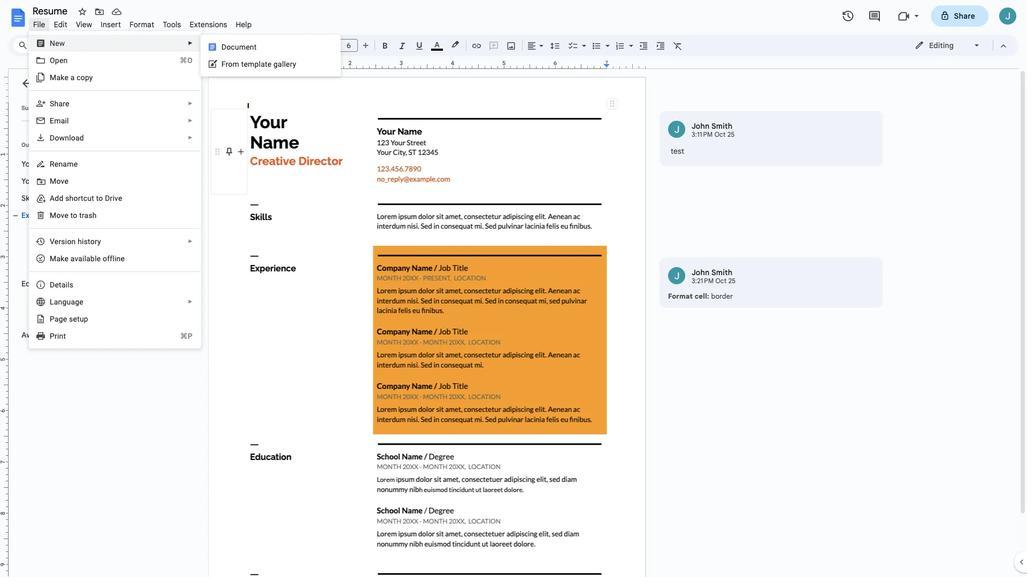 Task type: locate. For each thing, give the bounding box(es) containing it.
file menu item
[[29, 18, 50, 31]]

/ up istory
[[87, 228, 90, 237]]

r
[[50, 160, 54, 169]]

test
[[671, 147, 685, 156]]

1 job from the top
[[92, 228, 105, 237]]

4 ► from the top
[[188, 135, 193, 141]]

smith inside john smith 3:11 pm oct 25
[[712, 121, 733, 131]]

from t emplate gallery
[[222, 60, 296, 68]]

2 ► from the top
[[188, 101, 193, 107]]

job
[[92, 228, 105, 237], [92, 245, 105, 254], [92, 262, 105, 271]]

p rint
[[50, 332, 66, 341]]

editing
[[929, 41, 954, 50]]

list
[[660, 111, 883, 308]]

0 vertical spatial 25
[[728, 131, 735, 139]]

format for format
[[130, 20, 154, 29]]

view
[[76, 20, 92, 29]]

1 vertical spatial your name
[[21, 177, 60, 186]]

1 vertical spatial john
[[692, 268, 710, 277]]

/
[[87, 228, 90, 237], [87, 245, 90, 254], [87, 262, 90, 271], [78, 297, 81, 306], [78, 314, 81, 323]]

your name up m
[[21, 159, 60, 169]]

to
[[96, 194, 103, 203]]

oct inside john smith 3:21 pm oct 25
[[716, 277, 727, 285]]

hare
[[54, 99, 69, 108]]

r ename
[[50, 160, 78, 169]]

trash
[[79, 211, 97, 220]]

your up skills
[[21, 177, 38, 186]]

25 inside john smith 3:21 pm oct 25
[[729, 277, 736, 285]]

t right "from"
[[241, 60, 244, 68]]

d up "from"
[[222, 43, 227, 51]]

degree up the setup in the bottom of the page
[[83, 297, 107, 306]]

left margin image
[[209, 60, 250, 68]]

0 vertical spatial job
[[92, 228, 105, 237]]

0 horizontal spatial d
[[50, 134, 55, 142]]

1 vertical spatial e
[[63, 315, 67, 324]]

smith inside john smith 3:21 pm oct 25
[[712, 268, 733, 277]]

anguage
[[54, 298, 83, 307]]

john for john smith 3:11 pm oct 25
[[692, 121, 710, 131]]

t for o
[[70, 211, 73, 220]]

details b element
[[50, 281, 77, 289]]

25 up border
[[729, 277, 736, 285]]

application
[[0, 0, 1027, 578]]

1 company from the top
[[30, 228, 62, 237]]

0 vertical spatial format
[[130, 20, 154, 29]]

offline
[[103, 254, 125, 263]]

job up make available offline k element
[[92, 245, 105, 254]]

1 vertical spatial company name / job title
[[30, 245, 122, 254]]

tools menu item
[[159, 18, 185, 31]]

g
[[59, 315, 63, 324]]

0 vertical spatial john
[[692, 121, 710, 131]]

job down istory
[[92, 262, 105, 271]]

a
[[70, 73, 75, 82]]

ove
[[56, 177, 69, 186]]

make
[[50, 73, 68, 82]]

1 your name from the top
[[21, 159, 60, 169]]

rint
[[55, 332, 66, 341]]

1 john from the top
[[692, 121, 710, 131]]

john inside john smith 3:21 pm oct 25
[[692, 268, 710, 277]]

/ down istory
[[87, 262, 90, 271]]

format for format cell: border
[[668, 292, 693, 301]]

1 horizontal spatial d
[[222, 43, 227, 51]]

smith
[[712, 121, 733, 131], [712, 268, 733, 277]]

share
[[954, 11, 975, 21]]

summary heading
[[21, 104, 47, 112]]

2 vertical spatial job
[[92, 262, 105, 271]]

outline heading
[[9, 141, 154, 156]]

2 your name from the top
[[21, 177, 60, 186]]

0 vertical spatial e
[[64, 254, 69, 263]]

1 vertical spatial title
[[107, 245, 122, 254]]

move t o trash
[[50, 211, 97, 220]]

2 smith from the top
[[712, 268, 733, 277]]

format left tools
[[130, 20, 154, 29]]

john up format cell: border
[[692, 268, 710, 277]]

2 vertical spatial company
[[30, 262, 62, 271]]

menu
[[11, 0, 201, 537], [201, 35, 341, 77]]

d ownload
[[50, 134, 84, 142]]

company down experience
[[30, 228, 62, 237]]

ename
[[54, 160, 78, 169]]

emplate
[[244, 60, 272, 68]]

company up education
[[30, 262, 62, 271]]

t
[[241, 60, 244, 68], [70, 211, 73, 220]]

d for ownload
[[50, 134, 55, 142]]

1 vertical spatial format
[[668, 292, 693, 301]]

your down outline
[[21, 159, 38, 169]]

0 vertical spatial t
[[241, 60, 244, 68]]

5 ► from the top
[[188, 239, 193, 245]]

outline
[[21, 142, 41, 148]]

insert menu item
[[96, 18, 125, 31]]

0 horizontal spatial t
[[70, 211, 73, 220]]

c
[[77, 73, 81, 82]]

smith up border
[[712, 268, 733, 277]]

6 ► from the top
[[188, 299, 193, 305]]

smith right john smith icon
[[712, 121, 733, 131]]

1 vertical spatial smith
[[712, 268, 733, 277]]

1 vertical spatial degree
[[83, 314, 107, 323]]

0 vertical spatial company
[[30, 228, 62, 237]]

e right ma
[[64, 254, 69, 263]]

0 vertical spatial your
[[21, 159, 38, 169]]

0 vertical spatial smith
[[712, 121, 733, 131]]

oct right 3:11 pm on the right top
[[715, 131, 726, 139]]

format
[[130, 20, 154, 29], [668, 292, 693, 301]]

Star checkbox
[[75, 4, 90, 19]]

1 your from the top
[[21, 159, 38, 169]]

john
[[692, 121, 710, 131], [692, 268, 710, 277]]

company name / job title
[[30, 228, 122, 237], [30, 245, 122, 254], [30, 262, 122, 271]]

1 degree from the top
[[83, 297, 107, 306]]

version
[[50, 237, 76, 246]]

oct up border
[[716, 277, 727, 285]]

line & paragraph spacing image
[[549, 38, 562, 53]]

add
[[50, 194, 63, 203]]

0 vertical spatial d
[[222, 43, 227, 51]]

mode and view toolbar
[[907, 35, 1012, 56]]

degree
[[83, 297, 107, 306], [83, 314, 107, 323]]

menu containing d
[[201, 35, 341, 77]]

company
[[30, 228, 62, 237], [30, 245, 62, 254], [30, 262, 62, 271]]

0 vertical spatial company name / job title
[[30, 228, 122, 237]]

ma
[[50, 254, 61, 263]]

extensions menu item
[[185, 18, 232, 31]]

1 school name / degree from the top
[[30, 297, 107, 306]]

list containing john smith
[[660, 111, 883, 308]]

menu containing n
[[11, 0, 201, 537]]

1 horizontal spatial t
[[241, 60, 244, 68]]

print p element
[[50, 332, 69, 341]]

mail
[[54, 116, 69, 125]]

oct inside john smith 3:11 pm oct 25
[[715, 131, 726, 139]]

⌘p
[[180, 332, 193, 341]]

email e element
[[50, 116, 72, 125]]

1 smith from the top
[[712, 121, 733, 131]]

highlight color image
[[449, 38, 461, 51]]

1 vertical spatial school name / degree
[[30, 314, 107, 323]]

►
[[188, 40, 193, 46], [188, 101, 193, 107], [188, 118, 193, 124], [188, 135, 193, 141], [188, 239, 193, 245], [188, 299, 193, 305]]

document d element
[[222, 43, 260, 51]]

move m element
[[50, 177, 72, 186]]

e right pa
[[63, 315, 67, 324]]

1 vertical spatial job
[[92, 245, 105, 254]]

0 vertical spatial school name / degree
[[30, 297, 107, 306]]

⌘o element
[[167, 55, 193, 66]]

job up istory
[[92, 228, 105, 237]]

1 vertical spatial your
[[21, 177, 38, 186]]

john inside john smith 3:11 pm oct 25
[[692, 121, 710, 131]]

format inside format menu item
[[130, 20, 154, 29]]

name
[[40, 159, 60, 169], [40, 177, 60, 186], [64, 228, 85, 237], [64, 245, 85, 254], [64, 262, 85, 271], [55, 297, 76, 306], [55, 314, 76, 323]]

2 john from the top
[[692, 268, 710, 277]]

your
[[21, 159, 38, 169], [21, 177, 38, 186]]

john smith image
[[668, 121, 685, 138]]

gallery
[[274, 60, 296, 68]]

oct for john smith 3:11 pm oct 25
[[715, 131, 726, 139]]

0 horizontal spatial format
[[130, 20, 154, 29]]

h
[[78, 237, 82, 246]]

new n element
[[50, 39, 68, 48]]

l
[[50, 298, 54, 307]]

ownload
[[55, 134, 84, 142]]

► for anguage
[[188, 299, 193, 305]]

john right john smith icon
[[692, 121, 710, 131]]

format down john smith image
[[668, 292, 693, 301]]

d
[[222, 43, 227, 51], [50, 134, 55, 142]]

degree down anguage
[[83, 314, 107, 323]]

2 vertical spatial company name / job title
[[30, 262, 122, 271]]

0 vertical spatial oct
[[715, 131, 726, 139]]

awards
[[21, 331, 48, 340]]

school name / degree
[[30, 297, 107, 306], [30, 314, 107, 323]]

your name up skills
[[21, 177, 60, 186]]

ma k e available offline
[[50, 254, 125, 263]]

25 inside john smith 3:11 pm oct 25
[[728, 131, 735, 139]]

school
[[30, 297, 53, 306], [30, 314, 53, 323]]

0 vertical spatial degree
[[83, 297, 107, 306]]

0 vertical spatial school
[[30, 297, 53, 306]]

3 company from the top
[[30, 262, 62, 271]]

insert
[[101, 20, 121, 29]]

1 vertical spatial company
[[30, 245, 62, 254]]

insert image image
[[505, 38, 518, 53]]

1 ► from the top
[[188, 40, 193, 46]]

oct
[[715, 131, 726, 139], [716, 277, 727, 285]]

o pen
[[50, 56, 68, 65]]

d down e
[[50, 134, 55, 142]]

25
[[728, 131, 735, 139], [729, 277, 736, 285]]

menu bar containing file
[[29, 14, 256, 32]]

main toolbar
[[66, 37, 687, 54]]

document outline element
[[9, 69, 154, 578]]

1 horizontal spatial format
[[668, 292, 693, 301]]

company up ma
[[30, 245, 62, 254]]

2 vertical spatial title
[[107, 262, 122, 271]]

john smith image
[[668, 268, 685, 285]]

your name
[[21, 159, 60, 169], [21, 177, 60, 186]]

Menus field
[[13, 38, 67, 53]]

25 right 3:11 pm on the right top
[[728, 131, 735, 139]]

format cell: border
[[668, 292, 733, 301]]

/ right g
[[78, 314, 81, 323]]

3 ► from the top
[[188, 118, 193, 124]]

top margin image
[[0, 78, 8, 106]]

/ up make available offline k element
[[87, 245, 90, 254]]

1 vertical spatial 25
[[729, 277, 736, 285]]

smith for john smith 3:21 pm oct 25
[[712, 268, 733, 277]]

school down education
[[30, 297, 53, 306]]

smith for john smith 3:11 pm oct 25
[[712, 121, 733, 131]]

0 vertical spatial title
[[107, 228, 122, 237]]

pa
[[50, 315, 59, 324]]

1 vertical spatial school
[[30, 314, 53, 323]]

school up awards
[[30, 314, 53, 323]]

2 company from the top
[[30, 245, 62, 254]]

0 vertical spatial your name
[[21, 159, 60, 169]]

1 vertical spatial d
[[50, 134, 55, 142]]

available
[[70, 254, 101, 263]]

menu bar
[[29, 14, 256, 32]]

1 vertical spatial oct
[[716, 277, 727, 285]]

t right move
[[70, 211, 73, 220]]

⌘o
[[180, 56, 193, 65]]

1 vertical spatial t
[[70, 211, 73, 220]]



Task type: vqa. For each thing, say whether or not it's contained in the screenshot.


Task type: describe. For each thing, give the bounding box(es) containing it.
d for ocument
[[222, 43, 227, 51]]

3:11 pm
[[692, 131, 713, 139]]

share button
[[931, 5, 989, 27]]

menu bar banner
[[0, 0, 1027, 578]]

extensions
[[190, 20, 227, 29]]

border
[[711, 292, 733, 301]]

m
[[50, 177, 56, 186]]

help menu item
[[232, 18, 256, 31]]

m ove
[[50, 177, 69, 186]]

2 title from the top
[[107, 245, 122, 254]]

format menu item
[[125, 18, 159, 31]]

t for emplate
[[241, 60, 244, 68]]

1 title from the top
[[107, 228, 122, 237]]

version h istory
[[50, 237, 101, 246]]

Rename text field
[[29, 4, 74, 17]]

ocument
[[227, 43, 257, 51]]

/ up the setup in the bottom of the page
[[78, 297, 81, 306]]

setup
[[69, 315, 88, 324]]

application containing share
[[0, 0, 1027, 578]]

add shortcut to drive
[[50, 194, 122, 203]]

pa g e setup
[[50, 315, 88, 324]]

shortcut
[[65, 194, 94, 203]]

1 company name / job title from the top
[[30, 228, 122, 237]]

n
[[50, 39, 55, 48]]

25 for john smith 3:11 pm oct 25
[[728, 131, 735, 139]]

o
[[73, 211, 77, 220]]

3 company name / job title from the top
[[30, 262, 122, 271]]

page setup g element
[[50, 315, 91, 324]]

k
[[61, 254, 64, 263]]

3:21 pm
[[692, 277, 714, 285]]

make available offline k element
[[50, 254, 128, 263]]

make a copy c element
[[50, 73, 96, 82]]

education
[[21, 279, 57, 289]]

make a c opy
[[50, 73, 93, 82]]

e for g
[[63, 315, 67, 324]]

► for hare
[[188, 101, 193, 107]]

e mail
[[50, 116, 69, 125]]

text color image
[[431, 38, 443, 51]]

e
[[50, 116, 54, 125]]

download d element
[[50, 134, 87, 142]]

drive
[[105, 194, 122, 203]]

3 job from the top
[[92, 262, 105, 271]]

istory
[[82, 237, 101, 246]]

2 school from the top
[[30, 314, 53, 323]]

Font size field
[[340, 39, 362, 52]]

ew
[[55, 39, 65, 48]]

l anguage
[[50, 298, 83, 307]]

from template gallery t element
[[222, 60, 300, 68]]

p
[[50, 332, 55, 341]]

► for ownload
[[188, 135, 193, 141]]

move
[[50, 211, 68, 220]]

2 job from the top
[[92, 245, 105, 254]]

edit menu item
[[50, 18, 72, 31]]

experience
[[21, 211, 62, 220]]

language l element
[[50, 298, 87, 307]]

file
[[33, 20, 45, 29]]

help
[[236, 20, 252, 29]]

move to trash t element
[[50, 211, 100, 220]]

rename r element
[[50, 160, 81, 169]]

from
[[222, 60, 239, 68]]

e for k
[[64, 254, 69, 263]]

1 school from the top
[[30, 297, 53, 306]]

25 for john smith 3:21 pm oct 25
[[729, 277, 736, 285]]

editing button
[[908, 37, 988, 54]]

► for ew
[[188, 40, 193, 46]]

list inside application
[[660, 111, 883, 308]]

2 school name / degree from the top
[[30, 314, 107, 323]]

edit
[[54, 20, 67, 29]]

s
[[50, 99, 54, 108]]

john smith 3:11 pm oct 25
[[692, 121, 735, 139]]

right margin image
[[604, 60, 645, 68]]

pen
[[55, 56, 68, 65]]

2 degree from the top
[[83, 314, 107, 323]]

2 your from the top
[[21, 177, 38, 186]]

open o element
[[50, 56, 71, 65]]

oct for john smith 3:21 pm oct 25
[[716, 277, 727, 285]]

details
[[50, 281, 73, 289]]

n ew
[[50, 39, 65, 48]]

3 title from the top
[[107, 262, 122, 271]]

view menu item
[[72, 18, 96, 31]]

d ocument
[[222, 43, 257, 51]]

john for john smith 3:21 pm oct 25
[[692, 268, 710, 277]]

add shortcut to drive , element
[[50, 194, 126, 203]]

Font size text field
[[340, 39, 357, 52]]

share s element
[[50, 99, 73, 108]]

cell:
[[695, 292, 709, 301]]

skills
[[21, 194, 40, 203]]

summary
[[21, 105, 47, 111]]

menu bar inside menu bar banner
[[29, 14, 256, 32]]

► for mail
[[188, 118, 193, 124]]

s hare
[[50, 99, 69, 108]]

john smith 3:21 pm oct 25
[[692, 268, 736, 285]]

⌘p element
[[167, 331, 193, 342]]

o
[[50, 56, 55, 65]]

version history h element
[[50, 237, 104, 246]]

2 company name / job title from the top
[[30, 245, 122, 254]]

opy
[[81, 73, 93, 82]]

tools
[[163, 20, 181, 29]]



